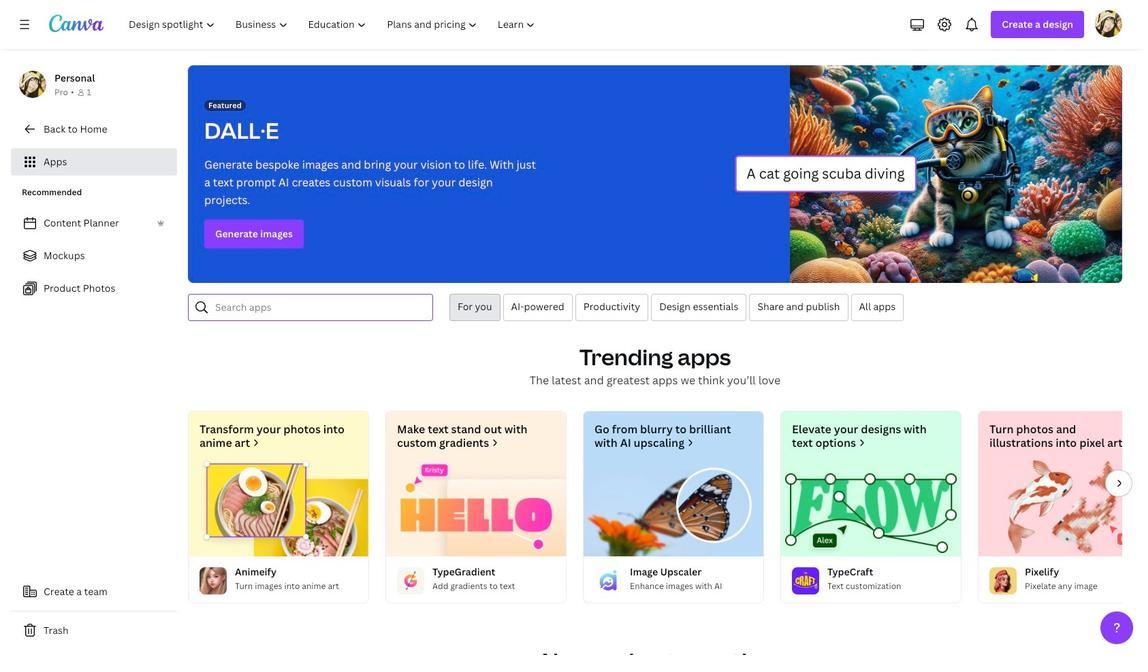Task type: vqa. For each thing, say whether or not it's contained in the screenshot.
Image Upscaler to the bottom
yes



Task type: describe. For each thing, give the bounding box(es) containing it.
typecraft image
[[792, 568, 819, 595]]

typegradient image
[[386, 461, 566, 557]]

pixelify image
[[989, 568, 1017, 595]]

1 vertical spatial image upscaler image
[[594, 568, 622, 595]]

Input field to search for apps search field
[[215, 295, 424, 321]]

typegradient image
[[397, 568, 424, 595]]

an image with a cursor next to a text box containing the prompt "a cat going scuba diving" to generate an image. the generated image of a cat doing scuba diving is behind the text box. image
[[735, 65, 1122, 283]]



Task type: locate. For each thing, give the bounding box(es) containing it.
0 vertical spatial animeify image
[[189, 461, 368, 557]]

top level navigation element
[[120, 11, 547, 38]]

pixelify image
[[979, 461, 1144, 557]]

0 vertical spatial image upscaler image
[[584, 461, 763, 557]]

image upscaler image
[[584, 461, 763, 557], [594, 568, 622, 595]]

list
[[11, 210, 177, 302]]

stephanie aranda image
[[1095, 10, 1122, 37]]

animeify image
[[189, 461, 368, 557], [200, 568, 227, 595]]

1 vertical spatial animeify image
[[200, 568, 227, 595]]

typecraft image
[[781, 461, 961, 557]]



